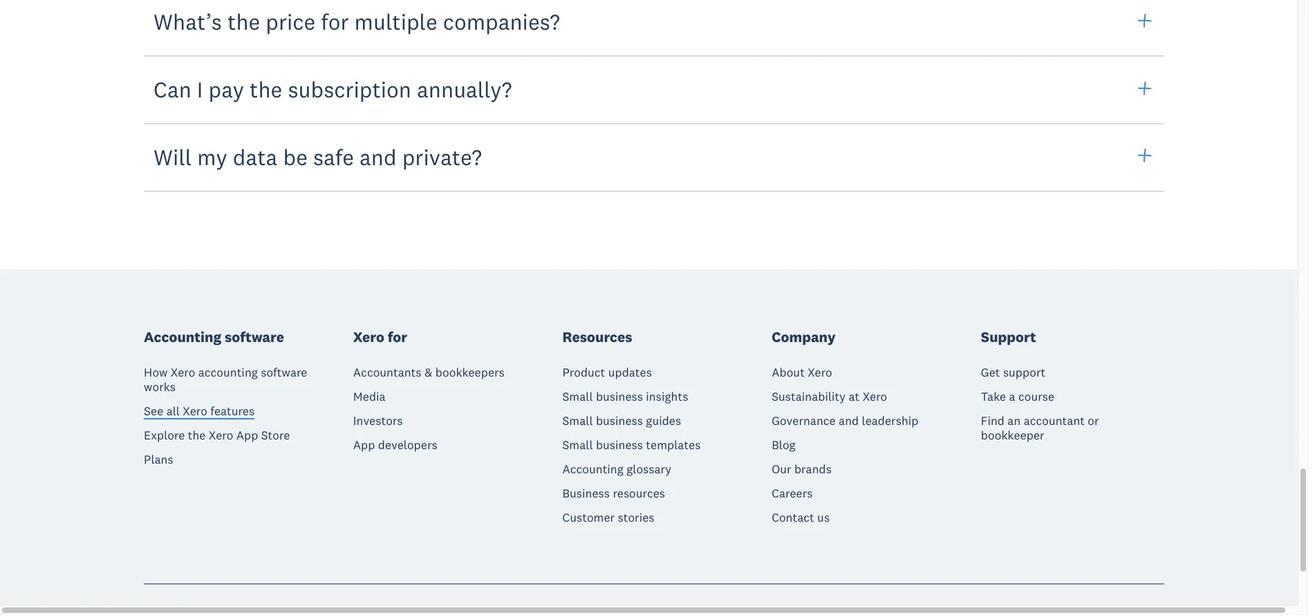 Task type: vqa. For each thing, say whether or not it's contained in the screenshot.
Our
yes



Task type: describe. For each thing, give the bounding box(es) containing it.
about
[[772, 365, 805, 380]]

business for insights
[[596, 389, 643, 405]]

safe
[[313, 143, 354, 171]]

small business guides link
[[562, 414, 681, 429]]

our brands
[[772, 462, 832, 477]]

companies?
[[443, 8, 560, 36]]

media link
[[353, 389, 386, 405]]

will
[[154, 143, 192, 171]]

business
[[562, 486, 610, 501]]

app developers
[[353, 438, 437, 453]]

accounting glossary link
[[562, 462, 671, 477]]

developers
[[378, 438, 437, 453]]

small business insights
[[562, 389, 688, 405]]

how
[[144, 365, 168, 380]]

blog
[[772, 438, 796, 453]]

xero inside see all xero features link
[[183, 404, 207, 419]]

small for small business insights
[[562, 389, 593, 405]]

glossary
[[627, 462, 671, 477]]

works
[[144, 380, 176, 395]]

small for small business guides
[[562, 414, 593, 429]]

blog link
[[772, 438, 796, 453]]

will my data be safe and private?
[[154, 143, 482, 171]]

accountants & bookkeepers
[[353, 365, 505, 380]]

1 horizontal spatial app
[[353, 438, 375, 453]]

investors
[[353, 414, 403, 429]]

find an accountant or bookkeeper
[[981, 414, 1099, 443]]

explore the xero app store link
[[144, 428, 290, 443]]

pay
[[209, 76, 244, 103]]

see
[[144, 404, 163, 419]]

find an accountant or bookkeeper link
[[981, 414, 1164, 443]]

data
[[233, 143, 277, 171]]

leadership
[[862, 414, 918, 429]]

annually?
[[417, 76, 512, 103]]

about xero link
[[772, 365, 832, 380]]

private?
[[402, 143, 482, 171]]

be
[[283, 143, 308, 171]]

our brands link
[[772, 462, 832, 477]]

small business insights link
[[562, 389, 688, 405]]

and inside dropdown button
[[360, 143, 397, 171]]

guides
[[646, 414, 681, 429]]

business for templates
[[596, 438, 643, 453]]

support
[[1003, 365, 1046, 380]]

for inside dropdown button
[[321, 8, 349, 36]]

can
[[154, 76, 191, 103]]

take a course
[[981, 389, 1054, 405]]

accounting for accounting glossary
[[562, 462, 624, 477]]

or
[[1088, 414, 1099, 429]]

insights
[[646, 389, 688, 405]]

what's the price for multiple companies? button
[[144, 0, 1164, 57]]

the for xero
[[188, 428, 206, 443]]

customer
[[562, 510, 615, 526]]

take
[[981, 389, 1006, 405]]

accounting software
[[144, 328, 284, 346]]

app developers link
[[353, 438, 437, 453]]

store
[[261, 428, 290, 443]]

a
[[1009, 389, 1015, 405]]

see all xero features
[[144, 404, 255, 419]]

xero right the at
[[863, 389, 887, 405]]

get
[[981, 365, 1000, 380]]

the inside 'dropdown button'
[[250, 76, 282, 103]]

course
[[1018, 389, 1054, 405]]

xero inside how xero accounting software works
[[171, 365, 195, 380]]

can i pay the subscription annually? button
[[144, 55, 1164, 124]]

what's the price for multiple companies?
[[154, 8, 560, 36]]

sustainability
[[772, 389, 846, 405]]

us
[[817, 510, 830, 526]]

see all xero features link
[[144, 404, 255, 422]]

an
[[1008, 414, 1021, 429]]

at
[[849, 389, 860, 405]]

all
[[166, 404, 180, 419]]

brands
[[794, 462, 832, 477]]

xero for
[[353, 328, 407, 346]]

support
[[981, 328, 1036, 346]]

careers
[[772, 486, 813, 501]]

governance and leadership
[[772, 414, 918, 429]]

software inside how xero accounting software works
[[261, 365, 307, 380]]

product updates link
[[562, 365, 652, 380]]

careers link
[[772, 486, 813, 501]]

the for price
[[227, 8, 260, 36]]



Task type: locate. For each thing, give the bounding box(es) containing it.
features
[[210, 404, 255, 419]]

1 horizontal spatial and
[[839, 414, 859, 429]]

and right safe
[[360, 143, 397, 171]]

the
[[227, 8, 260, 36], [250, 76, 282, 103], [188, 428, 206, 443]]

1 business from the top
[[596, 389, 643, 405]]

get support link
[[981, 365, 1046, 380]]

i
[[197, 76, 203, 103]]

0 horizontal spatial accounting
[[144, 328, 221, 346]]

accounting glossary
[[562, 462, 671, 477]]

how xero accounting software works link
[[144, 365, 327, 395]]

1 vertical spatial software
[[261, 365, 307, 380]]

how xero accounting software works
[[144, 365, 307, 395]]

business resources link
[[562, 486, 665, 501]]

1 horizontal spatial accounting
[[562, 462, 624, 477]]

the inside dropdown button
[[227, 8, 260, 36]]

0 vertical spatial the
[[227, 8, 260, 36]]

0 horizontal spatial for
[[321, 8, 349, 36]]

small business guides
[[562, 414, 681, 429]]

small for small business templates
[[562, 438, 593, 453]]

0 vertical spatial small
[[562, 389, 593, 405]]

1 vertical spatial business
[[596, 414, 643, 429]]

and down the at
[[839, 414, 859, 429]]

updates
[[608, 365, 652, 380]]

multiple
[[354, 8, 438, 36]]

accountants
[[353, 365, 421, 380]]

0 vertical spatial accounting
[[144, 328, 221, 346]]

take a course link
[[981, 389, 1054, 405]]

subscription
[[288, 76, 411, 103]]

accounting
[[198, 365, 258, 380]]

xero up sustainability at xero link
[[808, 365, 832, 380]]

governance
[[772, 414, 836, 429]]

0 vertical spatial business
[[596, 389, 643, 405]]

xero
[[353, 328, 384, 346], [171, 365, 195, 380], [808, 365, 832, 380], [863, 389, 887, 405], [183, 404, 207, 419], [209, 428, 233, 443]]

app down 'features'
[[236, 428, 258, 443]]

2 vertical spatial small
[[562, 438, 593, 453]]

governance and leadership link
[[772, 414, 918, 429]]

3 small from the top
[[562, 438, 593, 453]]

company
[[772, 328, 836, 346]]

2 vertical spatial the
[[188, 428, 206, 443]]

2 vertical spatial business
[[596, 438, 643, 453]]

1 vertical spatial accounting
[[562, 462, 624, 477]]

resources
[[613, 486, 665, 501]]

business up small business guides link
[[596, 389, 643, 405]]

small business templates link
[[562, 438, 701, 453]]

the left "price"
[[227, 8, 260, 36]]

xero right all
[[183, 404, 207, 419]]

contact us
[[772, 510, 830, 526]]

software right the accounting at bottom
[[261, 365, 307, 380]]

for up accountants
[[388, 328, 407, 346]]

will my data be safe and private? button
[[144, 122, 1164, 192]]

explore
[[144, 428, 185, 443]]

plans
[[144, 452, 173, 467]]

0 vertical spatial for
[[321, 8, 349, 36]]

get support
[[981, 365, 1046, 380]]

app down the investors link
[[353, 438, 375, 453]]

our
[[772, 462, 791, 477]]

2 small from the top
[[562, 414, 593, 429]]

resources
[[562, 328, 632, 346]]

business for guides
[[596, 414, 643, 429]]

and
[[360, 143, 397, 171], [839, 414, 859, 429]]

1 small from the top
[[562, 389, 593, 405]]

sustainability at xero link
[[772, 389, 887, 405]]

product updates
[[562, 365, 652, 380]]

accountant
[[1024, 414, 1085, 429]]

0 horizontal spatial app
[[236, 428, 258, 443]]

app
[[236, 428, 258, 443], [353, 438, 375, 453]]

1 vertical spatial and
[[839, 414, 859, 429]]

stories
[[618, 510, 654, 526]]

3 business from the top
[[596, 438, 643, 453]]

business down small business insights link on the bottom
[[596, 414, 643, 429]]

0 vertical spatial software
[[225, 328, 284, 346]]

accounting
[[144, 328, 221, 346], [562, 462, 624, 477]]

xero down 'features'
[[209, 428, 233, 443]]

plans link
[[144, 452, 173, 467]]

product
[[562, 365, 605, 380]]

for right "price"
[[321, 8, 349, 36]]

1 vertical spatial for
[[388, 328, 407, 346]]

price
[[266, 8, 315, 36]]

software up the accounting at bottom
[[225, 328, 284, 346]]

accounting up how
[[144, 328, 221, 346]]

about xero
[[772, 365, 832, 380]]

investors link
[[353, 414, 403, 429]]

accounting up business
[[562, 462, 624, 477]]

xero right how
[[171, 365, 195, 380]]

&
[[424, 365, 432, 380]]

for
[[321, 8, 349, 36], [388, 328, 407, 346]]

find
[[981, 414, 1005, 429]]

1 vertical spatial small
[[562, 414, 593, 429]]

contact
[[772, 510, 814, 526]]

software
[[225, 328, 284, 346], [261, 365, 307, 380]]

business resources
[[562, 486, 665, 501]]

sustainability at xero
[[772, 389, 887, 405]]

2 business from the top
[[596, 414, 643, 429]]

the current region is united states image
[[772, 613, 796, 615]]

the down see all xero features link on the left of the page
[[188, 428, 206, 443]]

the right pay
[[250, 76, 282, 103]]

my
[[197, 143, 227, 171]]

can i pay the subscription annually?
[[154, 76, 512, 103]]

explore the xero app store
[[144, 428, 290, 443]]

1 horizontal spatial for
[[388, 328, 407, 346]]

1 vertical spatial the
[[250, 76, 282, 103]]

business down small business guides link
[[596, 438, 643, 453]]

customer stories
[[562, 510, 654, 526]]

0 vertical spatial and
[[360, 143, 397, 171]]

contact us link
[[772, 510, 830, 526]]

bookkeepers
[[435, 365, 505, 380]]

0 horizontal spatial and
[[360, 143, 397, 171]]

what's
[[154, 8, 222, 36]]

xero up accountants
[[353, 328, 384, 346]]

customer stories link
[[562, 510, 654, 526]]

media
[[353, 389, 386, 405]]

accounting for accounting software
[[144, 328, 221, 346]]



